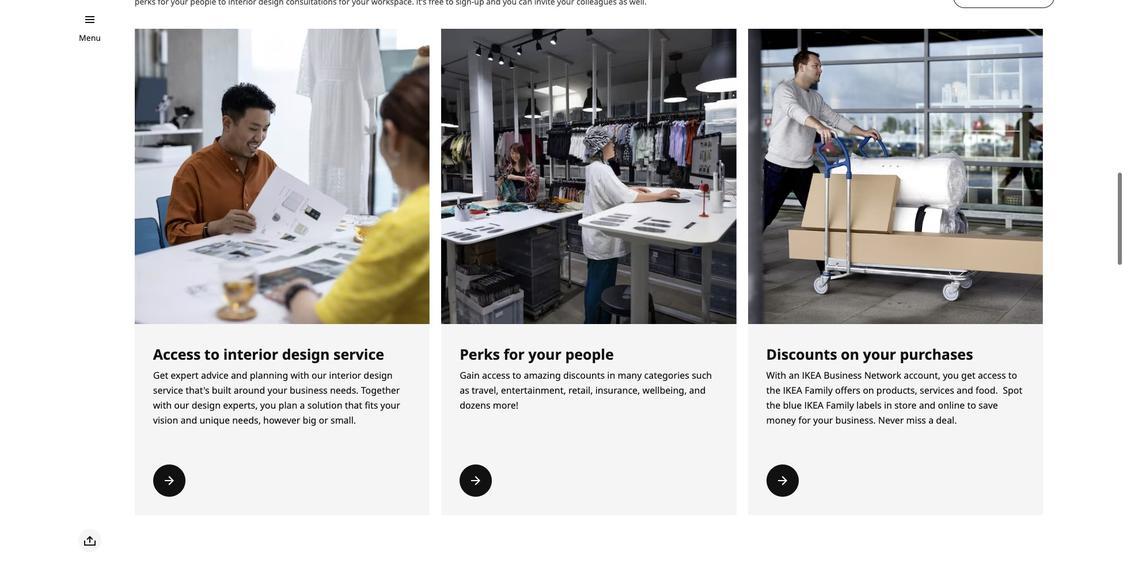 Task type: describe. For each thing, give the bounding box(es) containing it.
get
[[153, 369, 168, 382]]

together
[[361, 384, 400, 397]]

person carrying ikea products in a trolly. image
[[748, 29, 1043, 324]]

built
[[212, 384, 231, 397]]

family labels
[[826, 399, 882, 412]]

never
[[878, 414, 904, 427]]

1 horizontal spatial on
[[863, 384, 874, 397]]

however
[[263, 414, 300, 427]]

0 horizontal spatial our
[[174, 399, 189, 412]]

save
[[979, 399, 998, 412]]

account,
[[904, 369, 941, 382]]

0 vertical spatial service
[[334, 344, 384, 364]]

money
[[766, 414, 796, 427]]

for inside perks for your people gain access to amazing discounts in many categories such as travel, entertainment, retail, insurance, wellbeing, and dozens more!
[[504, 344, 525, 364]]

small.
[[331, 414, 356, 427]]

0 vertical spatial ikea
[[802, 369, 821, 382]]

many
[[618, 369, 642, 382]]

unique
[[200, 414, 230, 427]]

discounts on your purchases with an ikea business network account, you get access to the ikea family offers on products, services and food.  spot the blue ikea family labels in store and online to save money for your business. never miss a deal.
[[766, 344, 1023, 427]]

menu button
[[79, 32, 101, 44]]

solution
[[307, 399, 342, 412]]

you inside discounts on your purchases with an ikea business network account, you get access to the ikea family offers on products, services and food.  spot the blue ikea family labels in store and online to save money for your business. never miss a deal.
[[943, 369, 959, 382]]

needs.
[[330, 384, 359, 397]]

1 the from the top
[[766, 384, 781, 397]]

to left "save"
[[967, 399, 976, 412]]

big
[[303, 414, 316, 427]]

access
[[153, 344, 201, 364]]

with
[[766, 369, 786, 382]]

experts,
[[223, 399, 258, 412]]

network
[[864, 369, 901, 382]]

2 the from the top
[[766, 399, 781, 412]]

business.
[[836, 414, 876, 427]]

a inside discounts on your purchases with an ikea business network account, you get access to the ikea family offers on products, services and food.  spot the blue ikea family labels in store and online to save money for your business. never miss a deal.
[[929, 414, 934, 427]]

perks for your people gain access to amazing discounts in many categories such as travel, entertainment, retail, insurance, wellbeing, and dozens more!
[[460, 344, 712, 412]]

and up around
[[231, 369, 247, 382]]

0 horizontal spatial interior
[[223, 344, 278, 364]]

three ladies brainstorming around a table. image
[[441, 29, 736, 324]]

0 horizontal spatial on
[[841, 344, 859, 364]]

that
[[345, 399, 362, 412]]

0 vertical spatial with
[[291, 369, 309, 382]]

and down services
[[919, 399, 936, 412]]

get
[[961, 369, 976, 382]]

vision
[[153, 414, 178, 427]]

menu
[[79, 32, 101, 43]]

in inside discounts on your purchases with an ikea business network account, you get access to the ikea family offers on products, services and food.  spot the blue ikea family labels in store and online to save money for your business. never miss a deal.
[[884, 399, 892, 412]]

plan
[[279, 399, 297, 412]]

business
[[290, 384, 328, 397]]

travel,
[[472, 384, 499, 397]]

1 vertical spatial service
[[153, 384, 183, 397]]

access inside perks for your people gain access to amazing discounts in many categories such as travel, entertainment, retail, insurance, wellbeing, and dozens more!
[[482, 369, 510, 382]]

0 horizontal spatial design
[[192, 399, 221, 412]]

purchases
[[900, 344, 973, 364]]

discounts
[[766, 344, 837, 364]]

to up "spot"
[[1008, 369, 1017, 382]]

your up network
[[863, 344, 896, 364]]

around
[[234, 384, 265, 397]]

store
[[895, 399, 917, 412]]

access inside discounts on your purchases with an ikea business network account, you get access to the ikea family offers on products, services and food.  spot the blue ikea family labels in store and online to save money for your business. never miss a deal.
[[978, 369, 1006, 382]]

amazing
[[524, 369, 561, 382]]

fits
[[365, 399, 378, 412]]

to inside perks for your people gain access to amazing discounts in many categories such as travel, entertainment, retail, insurance, wellbeing, and dozens more!
[[513, 369, 521, 382]]



Task type: locate. For each thing, give the bounding box(es) containing it.
1 horizontal spatial you
[[943, 369, 959, 382]]

design up business on the bottom left
[[282, 344, 330, 364]]

you inside 'access to interior design service get expert advice and planning with our interior design service that's built around your business needs. together with our design experts, you plan a solution that fits your vision and unique needs, however big or small.'
[[260, 399, 276, 412]]

1 horizontal spatial interior
[[329, 369, 361, 382]]

gain
[[460, 369, 480, 382]]

0 vertical spatial for
[[504, 344, 525, 364]]

service up needs.
[[334, 344, 384, 364]]

needs,
[[232, 414, 261, 427]]

2 access from the left
[[978, 369, 1006, 382]]

our
[[312, 369, 327, 382], [174, 399, 189, 412]]

dozens
[[460, 399, 491, 412]]

1 horizontal spatial for
[[798, 414, 811, 427]]

1 vertical spatial for
[[798, 414, 811, 427]]

online
[[938, 399, 965, 412]]

1 horizontal spatial design
[[282, 344, 330, 364]]

1 vertical spatial in
[[884, 399, 892, 412]]

categories
[[644, 369, 689, 382]]

in
[[607, 369, 615, 382], [884, 399, 892, 412]]

the
[[766, 384, 781, 397], [766, 399, 781, 412]]

service
[[334, 344, 384, 364], [153, 384, 183, 397]]

interior
[[223, 344, 278, 364], [329, 369, 361, 382]]

interior up planning
[[223, 344, 278, 364]]

1 vertical spatial you
[[260, 399, 276, 412]]

on right offers
[[863, 384, 874, 397]]

and down such
[[689, 384, 706, 397]]

2 vertical spatial design
[[192, 399, 221, 412]]

and inside perks for your people gain access to amazing discounts in many categories such as travel, entertainment, retail, insurance, wellbeing, and dozens more!
[[689, 384, 706, 397]]

1 vertical spatial ikea
[[783, 384, 802, 397]]

0 vertical spatial a
[[300, 399, 305, 412]]

with
[[291, 369, 309, 382], [153, 399, 172, 412]]

miss
[[906, 414, 926, 427]]

products,
[[877, 384, 917, 397]]

0 horizontal spatial access
[[482, 369, 510, 382]]

and
[[231, 369, 247, 382], [689, 384, 706, 397], [957, 384, 973, 397], [919, 399, 936, 412], [181, 414, 197, 427]]

access to interior design service get expert advice and planning with our interior design service that's built around your business needs. together with our design experts, you plan a solution that fits your vision and unique needs, however big or small.
[[153, 344, 400, 427]]

0 vertical spatial you
[[943, 369, 959, 382]]

perks
[[460, 344, 500, 364]]

1 horizontal spatial with
[[291, 369, 309, 382]]

0 horizontal spatial service
[[153, 384, 183, 397]]

and right vision
[[181, 414, 197, 427]]

ikea up "blue"
[[783, 384, 802, 397]]

business
[[824, 369, 862, 382]]

a right the plan
[[300, 399, 305, 412]]

design
[[282, 344, 330, 364], [364, 369, 393, 382], [192, 399, 221, 412]]

1 horizontal spatial access
[[978, 369, 1006, 382]]

2 vertical spatial ikea
[[804, 399, 824, 412]]

ikea down family
[[804, 399, 824, 412]]

your down planning
[[268, 384, 287, 397]]

for down "blue"
[[798, 414, 811, 427]]

1 vertical spatial a
[[929, 414, 934, 427]]

deal.
[[936, 414, 957, 427]]

1 vertical spatial with
[[153, 399, 172, 412]]

retail,
[[568, 384, 593, 397]]

such
[[692, 369, 712, 382]]

for inside discounts on your purchases with an ikea business network account, you get access to the ikea family offers on products, services and food.  spot the blue ikea family labels in store and online to save money for your business. never miss a deal.
[[798, 414, 811, 427]]

on
[[841, 344, 859, 364], [863, 384, 874, 397]]

offers
[[835, 384, 861, 397]]

to up entertainment,
[[513, 369, 521, 382]]

services
[[920, 384, 954, 397]]

interior up needs.
[[329, 369, 361, 382]]

0 horizontal spatial in
[[607, 369, 615, 382]]

ikea up family
[[802, 369, 821, 382]]

family
[[805, 384, 833, 397]]

as
[[460, 384, 469, 397]]

planning
[[250, 369, 288, 382]]

your
[[528, 344, 562, 364], [863, 344, 896, 364], [268, 384, 287, 397], [380, 399, 400, 412], [813, 414, 833, 427]]

to
[[204, 344, 220, 364], [513, 369, 521, 382], [1008, 369, 1017, 382], [967, 399, 976, 412]]

your down family
[[813, 414, 833, 427]]

that's
[[186, 384, 209, 397]]

0 horizontal spatial a
[[300, 399, 305, 412]]

0 vertical spatial design
[[282, 344, 330, 364]]

0 vertical spatial interior
[[223, 344, 278, 364]]

discounts
[[563, 369, 605, 382]]

blue
[[783, 399, 802, 412]]

access right 'get'
[[978, 369, 1006, 382]]

access
[[482, 369, 510, 382], [978, 369, 1006, 382]]

in inside perks for your people gain access to amazing discounts in many categories such as travel, entertainment, retail, insurance, wellbeing, and dozens more!
[[607, 369, 615, 382]]

0 horizontal spatial for
[[504, 344, 525, 364]]

1 vertical spatial the
[[766, 399, 781, 412]]

a right miss
[[929, 414, 934, 427]]

1 horizontal spatial our
[[312, 369, 327, 382]]

the up money
[[766, 399, 781, 412]]

advice
[[201, 369, 229, 382]]

the down with
[[766, 384, 781, 397]]

and down 'get'
[[957, 384, 973, 397]]

1 horizontal spatial in
[[884, 399, 892, 412]]

ikea
[[802, 369, 821, 382], [783, 384, 802, 397], [804, 399, 824, 412]]

with up vision
[[153, 399, 172, 412]]

access up travel, at the bottom left of the page
[[482, 369, 510, 382]]

you left the plan
[[260, 399, 276, 412]]

1 vertical spatial interior
[[329, 369, 361, 382]]

design down that's
[[192, 399, 221, 412]]

1 vertical spatial our
[[174, 399, 189, 412]]

0 vertical spatial the
[[766, 384, 781, 397]]

you left 'get'
[[943, 369, 959, 382]]

design up together
[[364, 369, 393, 382]]

for
[[504, 344, 525, 364], [798, 414, 811, 427]]

more!
[[493, 399, 518, 412]]

0 vertical spatial our
[[312, 369, 327, 382]]

you
[[943, 369, 959, 382], [260, 399, 276, 412]]

wellbeing,
[[643, 384, 687, 397]]

with up business on the bottom left
[[291, 369, 309, 382]]

to inside 'access to interior design service get expert advice and planning with our interior design service that's built around your business needs. together with our design experts, you plan a solution that fits your vision and unique needs, however big or small.'
[[204, 344, 220, 364]]

0 horizontal spatial with
[[153, 399, 172, 412]]

to up advice
[[204, 344, 220, 364]]

1 vertical spatial design
[[364, 369, 393, 382]]

your up amazing
[[528, 344, 562, 364]]

expert
[[171, 369, 199, 382]]

on up business
[[841, 344, 859, 364]]

your down together
[[380, 399, 400, 412]]

people
[[565, 344, 614, 364]]

0 horizontal spatial you
[[260, 399, 276, 412]]

2 horizontal spatial design
[[364, 369, 393, 382]]

a
[[300, 399, 305, 412], [929, 414, 934, 427]]

for right perks at the left bottom
[[504, 344, 525, 364]]

0 vertical spatial on
[[841, 344, 859, 364]]

0 vertical spatial in
[[607, 369, 615, 382]]

our down that's
[[174, 399, 189, 412]]

service down get
[[153, 384, 183, 397]]

1 horizontal spatial service
[[334, 344, 384, 364]]

entertainment,
[[501, 384, 566, 397]]

insurance,
[[595, 384, 640, 397]]

in up insurance,
[[607, 369, 615, 382]]

1 vertical spatial on
[[863, 384, 874, 397]]

or
[[319, 414, 328, 427]]

a inside 'access to interior design service get expert advice and planning with our interior design service that's built around your business needs. together with our design experts, you plan a solution that fits your vision and unique needs, however big or small.'
[[300, 399, 305, 412]]

1 horizontal spatial a
[[929, 414, 934, 427]]

1 access from the left
[[482, 369, 510, 382]]

in up never
[[884, 399, 892, 412]]

your inside perks for your people gain access to amazing discounts in many categories such as travel, entertainment, retail, insurance, wellbeing, and dozens more!
[[528, 344, 562, 364]]

an
[[789, 369, 800, 382]]

spot
[[1003, 384, 1023, 397]]

our up business on the bottom left
[[312, 369, 327, 382]]



Task type: vqa. For each thing, say whether or not it's contained in the screenshot.
3 within the NEW LOWER PRICE FEJKA ARTIFICIAL POTTED PLANT, 3 ½ " $ 6 . 99
no



